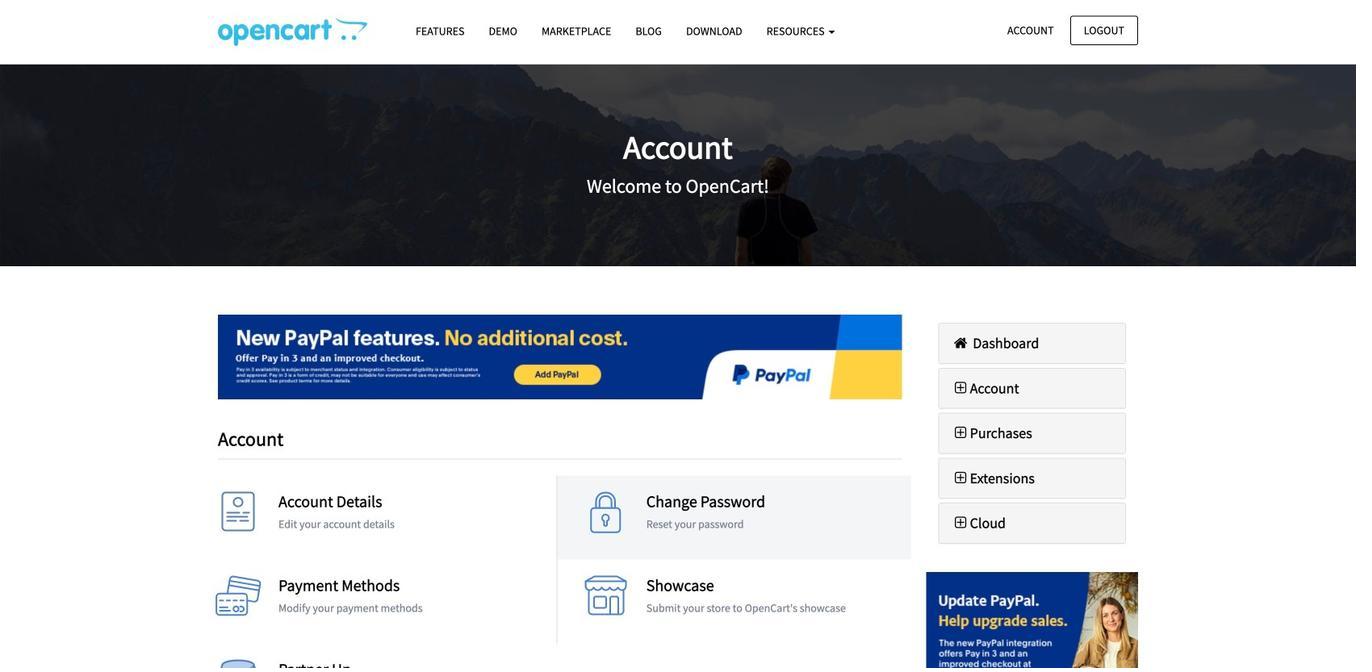 Task type: vqa. For each thing, say whether or not it's contained in the screenshot.
plus square o icon
yes



Task type: locate. For each thing, give the bounding box(es) containing it.
2 plus square o image from the top
[[951, 426, 970, 440]]

paypal image
[[218, 315, 902, 400], [926, 572, 1138, 668]]

1 vertical spatial plus square o image
[[951, 426, 970, 440]]

0 vertical spatial paypal image
[[218, 315, 902, 400]]

plus square o image down plus square o image
[[951, 516, 970, 531]]

plus square o image up plus square o image
[[951, 426, 970, 440]]

1 horizontal spatial paypal image
[[926, 572, 1138, 668]]

1 vertical spatial paypal image
[[926, 572, 1138, 668]]

showcase image
[[582, 576, 630, 625]]

0 vertical spatial plus square o image
[[951, 381, 970, 395]]

2 vertical spatial plus square o image
[[951, 516, 970, 531]]

home image
[[951, 336, 970, 350]]

change password image
[[582, 492, 630, 541]]

0 horizontal spatial paypal image
[[218, 315, 902, 400]]

apply to become a partner image
[[214, 660, 262, 668]]

plus square o image down home image
[[951, 381, 970, 395]]

plus square o image
[[951, 381, 970, 395], [951, 426, 970, 440], [951, 516, 970, 531]]



Task type: describe. For each thing, give the bounding box(es) containing it.
opencart - your account image
[[218, 17, 367, 46]]

3 plus square o image from the top
[[951, 516, 970, 531]]

account image
[[214, 492, 262, 541]]

payment methods image
[[214, 576, 262, 625]]

plus square o image
[[951, 471, 970, 486]]

1 plus square o image from the top
[[951, 381, 970, 395]]



